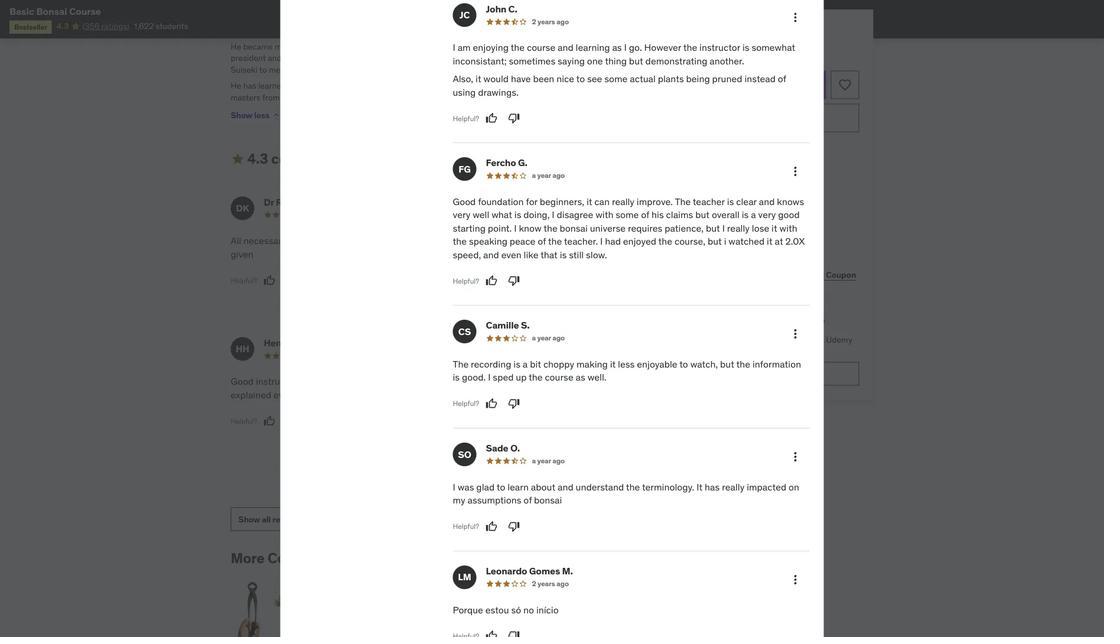 Task type: describe. For each thing, give the bounding box(es) containing it.
years for c.
[[538, 17, 555, 26]]

course inside i am enjoying the course and learning as i go. however the instructor is somewhat inconsistant; sometimes saying one thing but demonstrating another. also, it would have been nice to see some actual plants being pruned instead of using drawings.
[[527, 41, 556, 54]]

hours
[[706, 50, 728, 61]]

jc
[[460, 9, 470, 21]]

2 for john c.
[[532, 17, 536, 26]]

year for fercho g.
[[538, 171, 551, 180]]

art inside he has learned the art of bonsai and suiseki from the best artists in the island, and also from international masters from around the world.
[[302, 81, 313, 91]]

but left i
[[708, 235, 722, 247]]

about inside "i was glad to learn about and understand the terminology. it has really impacted on my assumptions of bonsai"
[[531, 481, 556, 493]]

,he
[[399, 376, 412, 388]]

i left the go.
[[625, 41, 627, 54]]

and inside i am enjoying the course and learning as i go. however the instructor is somewhat inconsistant; sometimes saying one thing but demonstrating another. also, it would have been nice to see some actual plants being pruned instead of using drawings.
[[558, 41, 574, 54]]

30-
[[723, 142, 735, 151]]

have inside i am enjoying the course and learning as i go. however the instructor is somewhat inconsistant; sometimes saying one thing but demonstrating another. also, it would have been nice to see some actual plants being pruned instead of using drawings.
[[511, 73, 531, 85]]

from down saying
[[554, 81, 571, 91]]

1 vertical spatial really
[[728, 222, 750, 234]]

xsmall image for 2
[[687, 201, 697, 212]]

age left '42.'
[[518, 25, 532, 36]]

more inside button
[[471, 447, 491, 457]]

first
[[586, 248, 603, 260]]

try udemy business
[[735, 368, 812, 379]]

some inside the pronunciation of some words is barely understandable
[[534, 235, 558, 247]]

year for camille s.
[[538, 333, 551, 343]]

helpful? left mark review by sade o. as helpful icon
[[453, 522, 479, 531]]

learning inside i am enjoying the course and learning as i go. however the instructor is somewhat inconsistant; sometimes saying one thing but demonstrating another. also, it would have been nice to see some actual plants being pruned instead of using drawings.
[[576, 41, 610, 54]]

a down continuando
[[532, 456, 536, 465]]

has down stones
[[493, 41, 506, 52]]

is inside i am enjoying the course and learning as i go. however the instructor is somewhat inconsistant; sometimes saying one thing but demonstrating another. also, it would have been nice to see some actual plants being pruned instead of using drawings.
[[743, 41, 750, 54]]

is down clear
[[742, 209, 749, 221]]

has inside "i was glad to learn about and understand the terminology. it has really impacted on my assumptions of bonsai"
[[705, 481, 720, 493]]

point.
[[488, 222, 512, 234]]

it left can
[[587, 195, 593, 208]]

where inside he became passionate about the art of bonsai at age 16, but it was not until age of 23 where he started to practice the art. he also became passionate about the art of suiseki stones at age 42.
[[547, 13, 570, 24]]

also inside he has learned the art of bonsai and suiseki from the best artists in the island, and also from international masters from around the world.
[[537, 81, 552, 91]]

watched
[[729, 235, 765, 247]]

but inside he became passionate about the art of bonsai at age 16, but it was not until age of 23 where he started to practice the art. he also became passionate about the art of suiseki stones at age 42.
[[441, 13, 453, 24]]

doing,
[[524, 209, 550, 221]]

mark review by daniels v. as helpful image
[[480, 288, 492, 300]]

of inside i am enjoying the course and learning as i go. however the instructor is somewhat inconsistant; sometimes saying one thing but demonstrating another. also, it would have been nice to see some actual plants being pruned instead of using drawings.
[[778, 73, 787, 85]]

mark review by camille s. as helpful image
[[486, 398, 498, 410]]

leonardo
[[486, 565, 528, 577]]

he inside he became passionate about the art of bonsai at age 16, but it was not until age of 23 where he started to practice the art. he also became passionate about the art of suiseki stones at age 42.
[[572, 13, 581, 24]]

at right stones
[[509, 25, 516, 36]]

from inside in 1999 where he has been member and stood out as president and secretary from 2017 to 2020. there, he has been learning and teaching the art of bonsai and suiseki to members of all ages.
[[320, 53, 338, 63]]

was inside "i was glad to learn about and understand the terminology. it has really impacted on my assumptions of bonsai"
[[458, 481, 474, 493]]

it down lose
[[767, 235, 773, 247]]

cs
[[459, 325, 471, 338]]

of inside the pronunciation of some words is barely understandable
[[524, 235, 532, 247]]

a up months
[[532, 333, 536, 343]]

show for hh
[[447, 447, 469, 457]]

lm
[[458, 571, 472, 583]]

art down '16,'
[[432, 25, 442, 36]]

informazioni
[[474, 416, 526, 428]]

i left know on the left of page
[[514, 222, 517, 234]]

course up rakhi
[[271, 150, 316, 168]]

estou
[[486, 604, 509, 616]]

less inside button
[[254, 110, 270, 120]]

gomes
[[530, 565, 561, 577]]

saying
[[558, 55, 585, 67]]

age right until
[[511, 13, 524, 24]]

2017
[[340, 53, 357, 63]]

artists
[[447, 81, 471, 91]]

or
[[741, 315, 751, 330]]

helpful? up my
[[447, 479, 474, 488]]

hennie
[[264, 337, 295, 349]]

age left '16,'
[[413, 13, 426, 24]]

2 years ago for c.
[[532, 17, 569, 26]]

0 horizontal spatial m.
[[392, 550, 408, 568]]

i am enjoying the course and learning as i go. however the instructor is somewhat inconsistant; sometimes saying one thing but demonstrating another. also, it would have been nice to see some actual plants being pruned instead of using drawings.
[[453, 41, 796, 98]]

camille
[[486, 319, 519, 331]]

is up overall
[[728, 195, 734, 208]]

it inside "the recording is a bit choppy making it less enjoyable to watch, but the information is good. i sped up the course as well."
[[610, 358, 616, 370]]

of inside "i was glad to learn about and understand the terminology. it has really impacted on my assumptions of bonsai"
[[524, 494, 532, 506]]

0 horizontal spatial been
[[444, 53, 463, 63]]

1 horizontal spatial with
[[780, 222, 798, 234]]

it inside i am enjoying the course and learning as i go. however the instructor is somewhat inconsistant; sometimes saying one thing but demonstrating another. also, it would have been nice to see some actual plants being pruned instead of using drawings.
[[476, 73, 482, 85]]

is left good.
[[453, 371, 460, 383]]

he became passionate about the art of bonsai at age 16, but it was not until age of 23 where he started to practice the art. he also became passionate about the art of suiseki stones at age 42.
[[231, 13, 619, 36]]

sometimes
[[509, 55, 556, 67]]

ago for sade o.
[[553, 456, 565, 465]]

until
[[493, 13, 509, 24]]

is inside the pronunciation of some words is barely understandable
[[588, 235, 595, 247]]

1 horizontal spatial very
[[453, 209, 471, 221]]

(356 ratings)
[[82, 21, 129, 31]]

0 vertical spatial passionate
[[275, 13, 315, 24]]

4.3 course rating
[[247, 150, 359, 168]]

i left had
[[601, 235, 603, 247]]

courses
[[268, 550, 322, 568]]

some inside the good foundation for beginners, it can really improve. the teacher is clear and knows very well what is doing, i disagree with some of his claims but overall is a very good starting point. i know the bonsai universe requires patience, but i really lose it with the speaking peace of the teacher. i had enjoyed the course, but i watched it at 2.0x speed, and even like that is still slow.
[[616, 209, 639, 221]]

g.
[[518, 157, 528, 169]]

so
[[458, 448, 472, 460]]

non
[[528, 389, 544, 401]]

4.3 for 4.3
[[57, 21, 69, 31]]

it
[[697, 481, 703, 493]]

mark review by dr rakhi k. as helpful image
[[264, 275, 276, 287]]

also inside he became passionate about the art of bonsai at age 16, but it was not until age of 23 where he started to practice the art. he also became passionate about the art of suiseki stones at age 42.
[[304, 25, 319, 36]]

0 horizontal spatial udemy
[[748, 368, 775, 379]]

studio
[[576, 429, 603, 441]]

would
[[484, 73, 509, 85]]

but inside "the recording is a bit choppy making it less enjoyable to watch, but the information is good. i sped up the course as well."
[[721, 358, 735, 370]]

5
[[732, 315, 738, 330]]

get
[[687, 334, 701, 345]]

il
[[541, 429, 546, 441]]

corso
[[472, 376, 495, 388]]

instructor inside good instructor and i have learned a lot ,he explained every topic very well
[[256, 376, 297, 388]]

and inside "i was glad to learn about and understand the terminology. it has really impacted on my assumptions of bonsai"
[[558, 481, 574, 493]]

he has learned the art of bonsai and suiseki from the best artists in the island, and also from international masters from around the world.
[[231, 81, 620, 103]]

downloadable
[[713, 201, 764, 211]]

1 horizontal spatial been
[[508, 41, 526, 52]]

9
[[699, 50, 704, 61]]

about up there,
[[395, 25, 416, 36]]

tecniche
[[447, 389, 484, 401]]

he right the art.
[[291, 25, 302, 36]]

i down beginners,
[[552, 209, 555, 221]]

impacted
[[747, 481, 787, 493]]

has down 1999
[[429, 53, 442, 63]]

show more
[[447, 447, 491, 457]]

and inside good instructor and i have learned a lot ,he explained every topic very well
[[299, 376, 315, 388]]

mark review by sade o. as helpful image
[[486, 521, 498, 532]]

0 vertical spatial show
[[231, 110, 253, 120]]

in 1999 where he has been member and stood out as president and secretary from 2017 to 2020. there, he has been learning and teaching the art of bonsai and suiseki to members of all ages.
[[231, 41, 623, 75]]

medium image
[[231, 152, 245, 166]]

xsmall image for access
[[687, 217, 697, 228]]

is down v. at top
[[515, 209, 522, 221]]

speed,
[[453, 248, 481, 261]]

i
[[725, 235, 727, 247]]

art inside in 1999 where he has been member and stood out as president and secretary from 2017 to 2020. there, he has been learning and teaching the art of bonsai and suiseki to members of all ages.
[[560, 53, 571, 63]]

bonsai inside in 1999 where he has been member and stood out as president and secretary from 2017 to 2020. there, he has been learning and teaching the art of bonsai and suiseki to members of all ages.
[[582, 53, 607, 63]]

helpful? left mark review by daniels v. as helpful icon
[[447, 289, 474, 298]]

all inside in 1999 where he has been member and stood out as president and secretary from 2017 to 2020. there, he has been learning and teaching the art of bonsai and suiseki to members of all ages.
[[315, 64, 323, 75]]

but inside i am enjoying the course and learning as i go. however the instructor is somewhat inconsistant; sometimes saying one thing but demonstrating another. also, it would have been nice to see some actual plants being pruned instead of using drawings.
[[629, 55, 644, 67]]

to right the 2017
[[359, 53, 367, 63]]

drawings.
[[478, 86, 519, 98]]

0 horizontal spatial on
[[734, 217, 744, 228]]

mark review by fercho g. as helpful image
[[486, 275, 498, 287]]

the recording is a bit choppy making it less enjoyable to watch, but the information is good. i sped up the course as well.
[[453, 358, 802, 383]]

well.
[[588, 371, 607, 383]]

valide
[[447, 416, 472, 428]]

show more button
[[447, 441, 491, 464]]

che
[[528, 416, 544, 428]]

i was glad to learn about and understand the terminology. it has really impacted on my assumptions of bonsai
[[453, 481, 800, 506]]

bonsai inside he has learned the art of bonsai and suiseki from the best artists in the island, and also from international masters from around the world.
[[324, 81, 349, 91]]

plants
[[658, 73, 684, 85]]

as inside i am enjoying the course and learning as i go. however the instructor is somewhat inconsistant; sometimes saying one thing but demonstrating another. also, it would have been nice to see some actual plants being pruned instead of using drawings.
[[613, 41, 622, 54]]

cart
[[764, 79, 781, 91]]

he for he became member of the
[[231, 41, 241, 52]]

terminology.
[[642, 481, 695, 493]]

information inside "the recording is a bit choppy making it less enjoyable to watch, but the information is good. i sped up the course as well."
[[753, 358, 802, 370]]

art.
[[277, 25, 289, 36]]

helpful? up valide
[[453, 399, 479, 408]]

good
[[779, 209, 800, 221]]

instructor inside i am enjoying the course and learning as i go. however the instructor is somewhat inconsistant; sometimes saying one thing but demonstrating another. also, it would have been nice to see some actual plants being pruned instead of using drawings.
[[700, 41, 741, 54]]

melendez
[[412, 550, 476, 568]]

pronunciation
[[463, 235, 522, 247]]

1 vertical spatial became
[[321, 25, 350, 36]]

however
[[645, 41, 682, 54]]

learning inside in 1999 where he has been member and stood out as president and secretary from 2017 to 2020. there, he has been learning and teaching the art of bonsai and suiseki to members of all ages.
[[465, 53, 495, 63]]

no
[[524, 604, 534, 616]]

wishlist image
[[839, 78, 853, 92]]

course,
[[675, 235, 706, 247]]

information inside all necessary information about bonzai was given
[[289, 235, 337, 247]]

is up up
[[514, 358, 521, 370]]

0 horizontal spatial he
[[418, 53, 427, 63]]

by
[[325, 550, 341, 568]]

additional actions for review by fercho g. image
[[789, 164, 803, 179]]

helpful? left mark review by john c. as helpful image
[[453, 114, 479, 123]]

mark review by fercho g. as unhelpful image
[[508, 275, 520, 287]]

início
[[537, 604, 559, 616]]

bonsai up 'bestseller'
[[36, 5, 67, 17]]

helpful? left mark review by fercho g. as helpful 'icon'
[[453, 276, 479, 285]]

weeks
[[532, 210, 553, 220]]

still
[[569, 248, 584, 261]]

best
[[429, 81, 445, 91]]

rakhi
[[276, 196, 301, 208]]

foundation
[[478, 195, 524, 208]]

back
[[773, 142, 789, 151]]

course inside aspecialty in  the first part of the course
[[463, 261, 492, 274]]

requires
[[628, 222, 663, 234]]

additional actions for review by john c. image
[[789, 10, 803, 25]]

it right lose
[[772, 222, 778, 234]]

1 horizontal spatial he
[[482, 41, 491, 52]]

he for he became passionate about the art of bonsai at age 16, but it was not until age of 23 where he started to practice the art. he also became passionate about the art of suiseki stones at age 42.
[[231, 13, 241, 24]]

some inside i am enjoying the course and learning as i go. however the instructor is somewhat inconsistant; sometimes saying one thing but demonstrating another. also, it would have been nice to see some actual plants being pruned instead of using drawings.
[[605, 73, 628, 85]]

in inside he has learned the art of bonsai and suiseki from the best artists in the island, and also from international masters from around the world.
[[473, 81, 479, 91]]

learn
[[508, 481, 529, 493]]

a year ago for g.
[[532, 171, 565, 180]]

from up xsmall icon
[[263, 92, 280, 103]]

ago for leonardo gomes m.
[[557, 579, 569, 588]]

i left am
[[453, 41, 456, 54]]

to inside button
[[753, 79, 762, 91]]

teacher
[[693, 195, 725, 208]]

resources
[[766, 201, 803, 211]]

helpful? left mark review by dr rakhi k. as helpful icon at the top left of the page
[[231, 276, 257, 285]]

i inside good instructor and i have learned a lot ,he explained every topic very well
[[317, 376, 320, 388]]

2 years ago for gomes
[[532, 579, 569, 588]]

show all reviews button
[[231, 508, 310, 532]]

udemy inside training 5 or more people? get your team access to 25,000+ top udemy courses anytime, anywhere.
[[827, 334, 853, 345]]

to inside "i was glad to learn about and understand the terminology. it has really impacted on my assumptions of bonsai"
[[497, 481, 506, 493]]

good instructor and i have learned a lot ,he explained every topic very well
[[231, 376, 412, 401]]

ago for valerio
[[559, 351, 571, 360]]

disagree
[[557, 209, 594, 221]]

to down "president"
[[260, 64, 267, 75]]

from down there,
[[396, 81, 413, 91]]

ago for fercho g.
[[553, 171, 565, 180]]

world.
[[324, 92, 346, 103]]

in inside in 1999 where he has been member and stood out as president and secretary from 2017 to 2020. there, he has been learning and teaching the art of bonsai and suiseki to members of all ages.
[[428, 41, 435, 52]]

day
[[735, 142, 747, 151]]

mark review by leonardo gomes m. as helpful image
[[486, 630, 498, 637]]

a year ago for o.
[[532, 456, 565, 465]]

team
[[720, 334, 739, 345]]

i inside "i was glad to learn about and understand the terminology. it has really impacted on my assumptions of bonsai"
[[453, 481, 456, 493]]

2020.
[[369, 53, 391, 63]]

but down overall
[[706, 222, 720, 234]]

enjoyable
[[637, 358, 678, 370]]

0 vertical spatial really
[[612, 195, 635, 208]]

the inside "the recording is a bit choppy making it less enjoyable to watch, but the information is good. i sped up the course as well."
[[453, 358, 469, 370]]

the inside the good foundation for beginners, it can really improve. the teacher is clear and knows very well what is doing, i disagree with some of his claims but overall is a very good starting point. i know the bonsai universe requires patience, but i really lose it with the speaking peace of the teacher. i had enjoyed the course, but i watched it at 2.0x speed, and even like that is still slow.
[[675, 195, 691, 208]]



Task type: locate. For each thing, give the bounding box(es) containing it.
it right making
[[610, 358, 616, 370]]

m. right hector
[[392, 550, 408, 568]]

a inside the good foundation for beginners, it can really improve. the teacher is clear and knows very well what is doing, i disagree with some of his claims but overall is a very good starting point. i know the bonsai universe requires patience, but i really lose it with the speaking peace of the teacher. i had enjoyed the course, but i watched it at 2.0x speed, and even like that is still slow.
[[751, 209, 756, 221]]

2 xsmall image from the top
[[687, 217, 697, 228]]

1 vertical spatial suiseki
[[231, 64, 258, 75]]

suiseki inside he has learned the art of bonsai and suiseki from the best artists in the island, and also from international masters from around the world.
[[367, 81, 394, 91]]

where up inconsistant;
[[457, 41, 480, 52]]

xsmall image for full
[[687, 233, 697, 245]]

1 vertical spatial information
[[753, 358, 802, 370]]

international
[[573, 81, 620, 91]]

0 vertical spatial years
[[538, 17, 555, 26]]

using
[[453, 86, 476, 98]]

i inside "the recording is a bit choppy making it less enjoyable to watch, but the information is good. i sped up the course as well."
[[488, 371, 491, 383]]

0 horizontal spatial in
[[428, 41, 435, 52]]

good up explained
[[231, 376, 254, 388]]

3 xsmall image from the top
[[687, 233, 697, 245]]

this
[[754, 50, 767, 61]]

all left "reviews"
[[262, 514, 271, 525]]

ago for daniels v.
[[555, 210, 567, 220]]

information
[[289, 235, 337, 247], [753, 358, 802, 370]]

bonsai inside he became passionate about the art of bonsai at age 16, but it was not until age of 23 where he started to practice the art. he also became passionate about the art of suiseki stones at age 42.
[[376, 13, 401, 24]]

to
[[611, 13, 619, 24], [359, 53, 367, 63], [260, 64, 267, 75], [577, 73, 585, 85], [753, 79, 762, 91], [769, 334, 776, 345], [680, 358, 689, 370], [497, 481, 506, 493]]

very up lose
[[759, 209, 776, 221]]

4.3 down basic bonsai course
[[57, 21, 69, 31]]

1,622 students
[[134, 21, 188, 31]]

1 vertical spatial instructor
[[256, 376, 297, 388]]

as inside "the recording is a bit choppy making it less enjoyable to watch, but the information is good. i sped up the course as well."
[[576, 371, 586, 383]]

per
[[530, 376, 544, 388]]

the inside in 1999 where he has been member and stood out as president and secretary from 2017 to 2020. there, he has been learning and teaching the art of bonsai and suiseki to members of all ages.
[[546, 53, 558, 63]]

mark review by camille s. as unhelpful image
[[508, 398, 520, 410]]

all left ages.
[[315, 64, 323, 75]]

mark review by sade o. as unhelpful image
[[508, 521, 520, 532]]

good foundation for beginners, it can really improve. the teacher is clear and knows very well what is doing, i disagree with some of his claims but overall is a very good starting point. i know the bonsai universe requires patience, but i really lose it with the speaking peace of the teacher. i had enjoyed the course, but i watched it at 2.0x speed, and even like that is still slow.
[[453, 195, 805, 261]]

xsmall image
[[272, 111, 281, 120]]

0 vertical spatial learned
[[258, 81, 286, 91]]

additional actions for review by leonardo gomes m. image
[[789, 573, 803, 587]]

on right impacted
[[789, 481, 800, 493]]

good for good foundation for beginners, it can really improve. the teacher is clear and knows very well what is doing, i disagree with some of his claims but overall is a very good starting point. i know the bonsai universe requires patience, but i really lose it with the speaking peace of the teacher. i had enjoyed the course, but i watched it at 2.0x speed, and even like that is still slow.
[[453, 195, 476, 208]]

all inside button
[[262, 514, 271, 525]]

assumptions
[[468, 494, 522, 506]]

at inside the good foundation for beginners, it can really improve. the teacher is clear and knows very well what is doing, i disagree with some of his claims but overall is a very good starting point. i know the bonsai universe requires patience, but i really lose it with the speaking peace of the teacher. i had enjoyed the course, but i watched it at 2.0x speed, and even like that is still slow.
[[775, 235, 784, 247]]

1 xsmall image from the top
[[687, 201, 697, 212]]

the
[[340, 13, 353, 24], [263, 25, 275, 36], [418, 25, 430, 36], [317, 41, 329, 52], [511, 41, 525, 54], [684, 41, 698, 54], [546, 53, 558, 63], [288, 81, 300, 91], [415, 81, 427, 91], [481, 81, 493, 91], [310, 92, 322, 103], [544, 222, 558, 234], [447, 235, 461, 247], [453, 235, 467, 247], [548, 235, 562, 247], [659, 235, 673, 247], [570, 248, 584, 260], [447, 261, 461, 274], [737, 358, 751, 370], [529, 371, 543, 383], [626, 481, 640, 493]]

of inside he has learned the art of bonsai and suiseki from the best artists in the island, and also from international masters from around the world.
[[315, 81, 322, 91]]

xsmall image
[[687, 201, 697, 212], [687, 217, 697, 228], [687, 233, 697, 245]]

udemy right top
[[827, 334, 853, 345]]

he up "president"
[[231, 41, 241, 52]]

1,622
[[134, 21, 154, 31]]

good inside the good foundation for beginners, it can really improve. the teacher is clear and knows very well what is doing, i disagree with some of his claims but overall is a very good starting point. i know the bonsai universe requires patience, but i really lose it with the speaking peace of the teacher. i had enjoyed the course, but i watched it at 2.0x speed, and even like that is still slow.
[[453, 195, 476, 208]]

months
[[532, 351, 557, 360]]

somewhat
[[752, 41, 796, 54]]

1 horizontal spatial 4.3
[[247, 150, 268, 168]]

additional actions for review by camille s. image
[[789, 327, 803, 341]]

0 horizontal spatial instructor
[[256, 376, 297, 388]]

nice
[[557, 73, 575, 85]]

show for he became passionate about the art of bonsai at age 16, but it was not until age of 23 where he started to practice the art. he also became passionate about the art of suiseki stones at age 42.
[[239, 514, 260, 525]]

of inside aspecialty in  the first part of the course
[[625, 248, 633, 260]]

learned down members
[[258, 81, 286, 91]]

show less
[[231, 110, 270, 120]]

access down or
[[741, 334, 767, 345]]

1 vertical spatial more
[[471, 447, 491, 457]]

peace
[[510, 235, 536, 247]]

to inside "the recording is a bit choppy making it less enjoyable to watch, but the information is good. i sped up the course as well."
[[680, 358, 689, 370]]

2 years from the top
[[538, 579, 555, 588]]

but right '16,'
[[441, 13, 453, 24]]

course down understandable
[[463, 261, 492, 274]]

a inside "the recording is a bit choppy making it less enjoyable to watch, but the information is good. i sped up the course as well."
[[523, 358, 528, 370]]

2 vertical spatial he
[[418, 53, 427, 63]]

1 horizontal spatial member
[[528, 41, 559, 52]]

ago for camille s.
[[553, 333, 565, 343]]

mark review by leonardo gomes m. as unhelpful image
[[508, 630, 520, 637]]

0 vertical spatial he
[[572, 13, 581, 24]]

e
[[486, 389, 491, 401]]

base
[[508, 376, 528, 388]]

2 vertical spatial show
[[239, 514, 260, 525]]

very right "topic"
[[322, 389, 340, 401]]

1 vertical spatial in
[[473, 81, 479, 91]]

lifetime
[[721, 233, 749, 244]]

bonzai
[[366, 235, 394, 247]]

0 vertical spatial instructor
[[700, 41, 741, 54]]

additional actions for review by sade o. image
[[789, 450, 803, 464]]

a up for
[[532, 171, 536, 180]]

2 member from the left
[[528, 41, 559, 52]]

ago down beginners,
[[555, 210, 567, 220]]

your
[[703, 334, 719, 345]]

it right '16,'
[[455, 13, 460, 24]]

1 horizontal spatial also
[[537, 81, 552, 91]]

art up around
[[302, 81, 313, 91]]

0 vertical spatial bonsai
[[560, 222, 588, 234]]

to inside training 5 or more people? get your team access to 25,000+ top udemy courses anytime, anywhere.
[[769, 334, 776, 345]]

0 vertical spatial 2 years ago
[[532, 17, 569, 26]]

4.3 right medium icon
[[247, 150, 268, 168]]

0 horizontal spatial more
[[471, 447, 491, 457]]

have down sometimes
[[511, 73, 531, 85]]

course
[[69, 5, 101, 17]]

questo
[[567, 402, 596, 414]]

0 vertical spatial less
[[254, 110, 270, 120]]

2 for valerio
[[526, 351, 531, 360]]

it inside he became passionate about the art of bonsai at age 16, but it was not until age of 23 where he started to practice the art. he also became passionate about the art of suiseki stones at age 42.
[[455, 13, 460, 24]]

necessary
[[244, 235, 286, 247]]

rating
[[320, 150, 359, 168]]

where inside in 1999 where he has been member and stood out as president and secretary from 2017 to 2020. there, he has been learning and teaching the art of bonsai and suiseki to members of all ages.
[[457, 41, 480, 52]]

1 horizontal spatial the
[[675, 195, 691, 208]]

2.0x
[[786, 235, 805, 247]]

training
[[687, 315, 730, 330]]

2 year from the top
[[538, 333, 551, 343]]

passionate up the art.
[[275, 13, 315, 24]]

has up masters
[[243, 81, 256, 91]]

0 vertical spatial 4.3
[[57, 21, 69, 31]]

1 horizontal spatial suiseki
[[367, 81, 394, 91]]

0 vertical spatial access
[[751, 233, 777, 244]]

0 horizontal spatial with
[[596, 209, 614, 221]]

dr rakhi k.
[[264, 196, 312, 208]]

1 horizontal spatial on
[[789, 481, 800, 493]]

2 horizontal spatial he
[[572, 13, 581, 24]]

0 horizontal spatial also
[[304, 25, 319, 36]]

as inside in 1999 where he has been member and stood out as president and secretary from 2017 to 2020. there, he has been learning and teaching the art of bonsai and suiseki to members of all ages.
[[614, 41, 622, 52]]

but down teacher
[[696, 209, 710, 221]]

i up i
[[723, 222, 725, 234]]

0 horizontal spatial learning
[[465, 53, 495, 63]]

course
[[527, 41, 556, 54], [271, 150, 316, 168], [463, 261, 492, 274], [545, 371, 574, 383]]

1 horizontal spatial all
[[315, 64, 323, 75]]

to left cart at the top right of page
[[753, 79, 762, 91]]

to inside he became passionate about the art of bonsai at age 16, but it was not until age of 23 where he started to practice the art. he also became passionate about the art of suiseki stones at age 42.
[[611, 13, 619, 24]]

0 horizontal spatial all
[[262, 514, 271, 525]]

a year ago down the il in the bottom left of the page
[[532, 456, 565, 465]]

became for he became member of the
[[243, 41, 273, 52]]

he
[[572, 13, 581, 24], [482, 41, 491, 52], [418, 53, 427, 63]]

year for sade o.
[[538, 456, 551, 465]]

1 vertical spatial udemy
[[748, 368, 775, 379]]

1 horizontal spatial more
[[754, 315, 781, 330]]

been down sometimes
[[533, 73, 555, 85]]

2 down 'leonardo gomes m.'
[[532, 579, 536, 588]]

art up the 2017
[[355, 13, 365, 24]]

reviews
[[273, 514, 302, 525]]

bestseller
[[14, 22, 47, 31]]

0 vertical spatial was
[[462, 13, 476, 24]]

a left bit
[[523, 358, 528, 370]]

suiseki inside he became passionate about the art of bonsai at age 16, but it was not until age of 23 where he started to practice the art. he also became passionate about the art of suiseki stones at age 42.
[[453, 25, 480, 36]]

less inside "the recording is a bit choppy making it less enjoyable to watch, but the information is good. i sped up the course as well."
[[618, 358, 635, 370]]

0 vertical spatial more
[[754, 315, 781, 330]]

well inside good instructor and i have learned a lot ,he explained every topic very well
[[342, 389, 359, 401]]

another.
[[710, 55, 745, 67]]

at
[[403, 13, 411, 24], [509, 25, 516, 36], [745, 50, 752, 61], [775, 235, 784, 247]]

at right left
[[745, 50, 752, 61]]

1 vertical spatial 2 years ago
[[532, 579, 569, 588]]

porque
[[453, 604, 483, 616]]

0 vertical spatial udemy
[[827, 334, 853, 345]]

member
[[275, 41, 306, 52], [528, 41, 559, 52]]

was inside he became passionate about the art of bonsai at age 16, but it was not until age of 23 where he started to practice the art. he also became passionate about the art of suiseki stones at age 42.
[[462, 13, 476, 24]]

1 vertical spatial where
[[457, 41, 480, 52]]

2 vertical spatial some
[[534, 235, 558, 247]]

suiseki down "president"
[[231, 64, 258, 75]]

years down gomes
[[538, 579, 555, 588]]

a year ago up beginners,
[[532, 171, 565, 180]]

good inside good instructor and i have learned a lot ,he explained every topic very well
[[231, 376, 254, 388]]

2 vertical spatial been
[[533, 73, 555, 85]]

0 vertical spatial the
[[675, 195, 691, 208]]

was inside all necessary information about bonzai was given
[[396, 235, 413, 247]]

camille s.
[[486, 319, 530, 331]]

approfonditi
[[447, 402, 499, 414]]

2 for leonardo gomes m.
[[532, 579, 536, 588]]

i left di
[[488, 371, 491, 383]]

hh
[[236, 343, 249, 355]]

1 vertical spatial well
[[342, 389, 359, 401]]

0 vertical spatial all
[[315, 64, 323, 75]]

about left bonzai at the left top of the page
[[340, 235, 364, 247]]

però
[[546, 416, 565, 428]]

being
[[687, 73, 710, 85]]

2 vertical spatial became
[[243, 41, 273, 52]]

has inside he has learned the art of bonsai and suiseki from the best artists in the island, and also from international masters from around the world.
[[243, 81, 256, 91]]

price!
[[769, 50, 790, 61]]

0 vertical spatial well
[[473, 209, 490, 221]]

2 up access on the top of page
[[706, 201, 711, 211]]

a year ago
[[532, 171, 565, 180], [532, 333, 565, 343], [532, 456, 565, 465]]

about up secretary
[[317, 13, 339, 24]]

2 years ago down gomes
[[532, 579, 569, 588]]

add
[[733, 79, 751, 91]]

0 horizontal spatial suiseki
[[231, 64, 258, 75]]

bonsai inside the good foundation for beginners, it can really improve. the teacher is clear and knows very well what is doing, i disagree with some of his claims but overall is a very good starting point. i know the bonsai universe requires patience, but i really lose it with the speaking peace of the teacher. i had enjoyed the course, but i watched it at 2.0x speed, and even like that is still slow.
[[560, 222, 588, 234]]

a
[[532, 171, 536, 180], [751, 209, 756, 221], [532, 333, 536, 343], [523, 358, 528, 370], [378, 376, 383, 388], [532, 456, 536, 465]]

1 vertical spatial bonsai
[[534, 494, 562, 506]]

where right 23
[[547, 13, 570, 24]]

very inside good instructor and i have learned a lot ,he explained every topic very well
[[322, 389, 340, 401]]

1 a year ago from the top
[[532, 171, 565, 180]]

have inside good instructor and i have learned a lot ,he explained every topic very well
[[322, 376, 342, 388]]

demonstrating
[[646, 55, 708, 67]]

9 hours left at this price!
[[699, 50, 790, 61]]

recording
[[471, 358, 512, 370]]

helpful? left mark review by hennie h. as helpful image
[[231, 417, 257, 426]]

valerio
[[480, 337, 510, 349]]

he up inconsistant;
[[482, 41, 491, 52]]

1 vertical spatial learned
[[344, 376, 376, 388]]

john
[[486, 3, 507, 15]]

course up sometimes
[[527, 41, 556, 54]]

good for good instructor and i have learned a lot ,he explained every topic very well
[[231, 376, 254, 388]]

i up my
[[453, 481, 456, 493]]

well inside the good foundation for beginners, it can really improve. the teacher is clear and knows very well what is doing, i disagree with some of his claims but overall is a very good starting point. i know the bonsai universe requires patience, but i really lose it with the speaking peace of the teacher. i had enjoyed the course, but i watched it at 2.0x speed, and even like that is still slow.
[[473, 209, 490, 221]]

instead
[[745, 73, 776, 85]]

he
[[231, 13, 241, 24], [291, 25, 302, 36], [231, 41, 241, 52], [231, 81, 241, 91]]

less left xsmall icon
[[254, 110, 270, 120]]

2 vertical spatial really
[[722, 481, 745, 493]]

a year ago for s.
[[532, 333, 565, 343]]

became for he became passionate about the art of bonsai at age 16, but it was not until age of 23 where he started to practice the art. he also became passionate about the art of suiseki stones at age 42.
[[243, 13, 273, 24]]

bonsai right assumptions
[[534, 494, 562, 506]]

udemy right try
[[748, 368, 775, 379]]

0 vertical spatial with
[[596, 209, 614, 221]]

1 vertical spatial on
[[789, 481, 800, 493]]

he up practice
[[231, 13, 241, 24]]

ago down vostro
[[553, 456, 565, 465]]

2 vertical spatial a year ago
[[532, 456, 565, 465]]

1 year from the top
[[538, 171, 551, 180]]

access on mobile and tv
[[706, 217, 798, 228]]

mark review by john c. as helpful image
[[486, 112, 498, 124]]

3 year from the top
[[538, 456, 551, 465]]

o.
[[511, 442, 520, 454]]

on inside "i was glad to learn about and understand the terminology. it has really impacted on my assumptions of bonsai"
[[789, 481, 800, 493]]

1 horizontal spatial learned
[[344, 376, 376, 388]]

been inside i am enjoying the course and learning as i go. however the instructor is somewhat inconsistant; sometimes saying one thing but demonstrating another. also, it would have been nice to see some actual plants being pruned instead of using drawings.
[[533, 73, 555, 85]]

mark review by john c. as unhelpful image
[[508, 112, 520, 124]]

with
[[596, 209, 614, 221], [780, 222, 798, 234]]

1 vertical spatial was
[[396, 235, 413, 247]]

0 vertical spatial in
[[428, 41, 435, 52]]

been down 1999
[[444, 53, 463, 63]]

1 years from the top
[[538, 17, 555, 26]]

0 horizontal spatial very
[[322, 389, 340, 401]]

2 vertical spatial suiseki
[[367, 81, 394, 91]]

to inside i am enjoying the course and learning as i go. however the instructor is somewhat inconsistant; sometimes saying one thing but demonstrating another. also, it would have been nice to see some actual plants being pruned instead of using drawings.
[[577, 73, 585, 85]]

member down '42.'
[[528, 41, 559, 52]]

1 horizontal spatial have
[[511, 73, 531, 85]]

2 a year ago from the top
[[532, 333, 565, 343]]

course inside "the recording is a bit choppy making it less enjoyable to watch, but the information is good. i sped up the course as well."
[[545, 371, 574, 383]]

member inside in 1999 where he has been member and stood out as president and secretary from 2017 to 2020. there, he has been learning and teaching the art of bonsai and suiseki to members of all ages.
[[528, 41, 559, 52]]

2 weeks ago
[[526, 210, 567, 220]]

2 for daniels v.
[[526, 210, 531, 220]]

more
[[231, 550, 265, 568]]

a inside good instructor and i have learned a lot ,he explained every topic very well
[[378, 376, 383, 388]]

ampliate
[[447, 429, 484, 441]]

the up claims
[[675, 195, 691, 208]]

0 vertical spatial information
[[289, 235, 337, 247]]

1 horizontal spatial well
[[473, 209, 490, 221]]

iniziare,
[[546, 376, 578, 388]]

really inside "i was glad to learn about and understand the terminology. it has really impacted on my assumptions of bonsai"
[[722, 481, 745, 493]]

2 vertical spatial year
[[538, 456, 551, 465]]

1 vertical spatial been
[[444, 53, 463, 63]]

he for he has learned the art of bonsai and suiseki from the best artists in the island, and also from international masters from around the world.
[[231, 81, 241, 91]]

aspecialty in  the first part of the course
[[447, 248, 633, 274]]

helpful?
[[453, 114, 479, 123], [231, 276, 257, 285], [453, 276, 479, 285], [447, 289, 474, 298], [453, 399, 479, 408], [231, 417, 257, 426], [447, 479, 474, 488], [453, 522, 479, 531]]

learned inside he has learned the art of bonsai and suiseki from the best artists in the island, and also from international masters from around the world.
[[258, 81, 286, 91]]

learning up also, at top
[[465, 53, 495, 63]]

the pronunciation of some words is barely understandable
[[447, 235, 623, 260]]

0 horizontal spatial passionate
[[275, 13, 315, 24]]

was left not
[[462, 13, 476, 24]]

patience,
[[665, 222, 704, 234]]

bonsai inside "i was glad to learn about and understand the terminology. it has really impacted on my assumptions of bonsai"
[[534, 494, 562, 506]]

slow.
[[586, 248, 607, 261]]

altrove.
[[447, 442, 478, 454]]

try
[[735, 368, 747, 379]]

0 horizontal spatial good
[[231, 376, 254, 388]]

up
[[516, 371, 527, 383]]

every
[[274, 389, 297, 401]]

1 member from the left
[[275, 41, 306, 52]]

2 vertical spatial xsmall image
[[687, 233, 697, 245]]

1 2 years ago from the top
[[532, 17, 569, 26]]

1 horizontal spatial good
[[453, 195, 476, 208]]

1 vertical spatial good
[[231, 376, 254, 388]]

0 horizontal spatial information
[[289, 235, 337, 247]]

0 horizontal spatial less
[[254, 110, 270, 120]]

1 horizontal spatial instructor
[[700, 41, 741, 54]]

years for gomes
[[538, 579, 555, 588]]

claims
[[667, 209, 694, 221]]

1 horizontal spatial learning
[[576, 41, 610, 54]]

the inside "i was glad to learn about and understand the terminology. it has really impacted on my assumptions of bonsai"
[[626, 481, 640, 493]]

basic
[[9, 5, 34, 17]]

ago for john c.
[[557, 17, 569, 26]]

1 vertical spatial xsmall image
[[687, 217, 697, 228]]

island,
[[495, 81, 519, 91]]

overall
[[712, 209, 740, 221]]

0 vertical spatial suiseki
[[453, 25, 480, 36]]

2 horizontal spatial suiseki
[[453, 25, 480, 36]]

1 horizontal spatial m.
[[562, 565, 573, 577]]

on down downloadable
[[734, 217, 744, 228]]

1 horizontal spatial less
[[618, 358, 635, 370]]

secretary
[[284, 53, 318, 63]]

$10.99
[[687, 24, 747, 47]]

0 vertical spatial a year ago
[[532, 171, 565, 180]]

in inside aspecialty in  the first part of the course
[[561, 248, 568, 260]]

0 horizontal spatial where
[[457, 41, 480, 52]]

courses
[[687, 346, 716, 357]]

bonsai up the words
[[560, 222, 588, 234]]

from
[[320, 53, 338, 63], [396, 81, 413, 91], [554, 81, 571, 91], [263, 92, 280, 103]]

became up practice
[[243, 13, 273, 24]]

1 horizontal spatial information
[[753, 358, 802, 370]]

1 horizontal spatial passionate
[[352, 25, 393, 36]]

0 horizontal spatial member
[[275, 41, 306, 52]]

passionate
[[275, 13, 315, 24], [352, 25, 393, 36]]

he inside he has learned the art of bonsai and suiseki from the best artists in the island, and also from international masters from around the world.
[[231, 81, 241, 91]]

more inside training 5 or more people? get your team access to 25,000+ top udemy courses anytime, anywhere.
[[754, 315, 781, 330]]

member up secretary
[[275, 41, 306, 52]]

bit
[[530, 358, 542, 370]]

it
[[455, 13, 460, 24], [476, 73, 482, 85], [587, 195, 593, 208], [772, 222, 778, 234], [767, 235, 773, 247], [610, 358, 616, 370]]

in right artists
[[473, 81, 479, 91]]

alarm image
[[687, 50, 697, 60]]

the down v
[[453, 358, 469, 370]]

2 vertical spatial in
[[561, 248, 568, 260]]

mark review by valerio as helpful image
[[480, 478, 492, 490]]

has
[[493, 41, 506, 52], [429, 53, 442, 63], [243, 81, 256, 91], [705, 481, 720, 493]]

2 horizontal spatial very
[[759, 209, 776, 221]]

is left still
[[560, 248, 567, 261]]

bonsai down the stood at the right
[[582, 53, 607, 63]]

0 vertical spatial also
[[304, 25, 319, 36]]

became up the 2017
[[321, 25, 350, 36]]

about right learn
[[531, 481, 556, 493]]

given
[[231, 248, 254, 260]]

m. right gomes
[[562, 565, 573, 577]]

from up ages.
[[320, 53, 338, 63]]

suiseki inside in 1999 where he has been member and stood out as president and secretary from 2017 to 2020. there, he has been learning and teaching the art of bonsai and suiseki to members of all ages.
[[231, 64, 258, 75]]

mark review by hennie h. as helpful image
[[264, 416, 276, 427]]

0 horizontal spatial the
[[453, 358, 469, 370]]

years
[[538, 17, 555, 26], [538, 579, 555, 588]]

good up starting on the left top
[[453, 195, 476, 208]]

2 horizontal spatial in
[[561, 248, 568, 260]]

learned inside good instructor and i have learned a lot ,he explained every topic very well
[[344, 376, 376, 388]]

4.3 for 4.3 course rating
[[247, 150, 268, 168]]

2 vertical spatial was
[[458, 481, 474, 493]]

have
[[511, 73, 531, 85], [322, 376, 342, 388]]

my
[[453, 494, 466, 506]]

passionate up 2020.
[[352, 25, 393, 36]]

1 vertical spatial some
[[616, 209, 639, 221]]

xsmall image left full at the top right of page
[[687, 233, 697, 245]]

2 2 years ago from the top
[[532, 579, 569, 588]]

at left '16,'
[[403, 13, 411, 24]]

information down k.
[[289, 235, 337, 247]]

access
[[751, 233, 777, 244], [741, 334, 767, 345]]

but down the anytime,
[[721, 358, 735, 370]]

1 vertical spatial years
[[538, 579, 555, 588]]

ma
[[501, 402, 514, 414]]

suiseki down jc
[[453, 25, 480, 36]]

that
[[541, 248, 558, 261]]

to right 'started'
[[611, 13, 619, 24]]

daniels v.
[[480, 196, 523, 208]]

1 vertical spatial he
[[482, 41, 491, 52]]

words
[[560, 235, 585, 247]]

in left 1999
[[428, 41, 435, 52]]

2 months ago
[[526, 351, 571, 360]]

like
[[524, 248, 539, 261]]

mark review by valerio as unhelpful image
[[503, 478, 514, 490]]

access inside training 5 or more people? get your team access to 25,000+ top udemy courses anytime, anywhere.
[[741, 334, 767, 345]]

0 horizontal spatial well
[[342, 389, 359, 401]]

1 vertical spatial all
[[262, 514, 271, 525]]

xsmall image up patience,
[[687, 201, 697, 212]]

also right the art.
[[304, 25, 319, 36]]

the inside the pronunciation of some words is barely understandable
[[447, 235, 461, 247]]

about inside all necessary information about bonzai was given
[[340, 235, 364, 247]]

really right can
[[612, 195, 635, 208]]

to left watch,
[[680, 358, 689, 370]]

became up "president"
[[243, 41, 273, 52]]

information down anywhere.
[[753, 358, 802, 370]]

1 vertical spatial 4.3
[[247, 150, 268, 168]]

3 a year ago from the top
[[532, 456, 565, 465]]

really up watched
[[728, 222, 750, 234]]



Task type: vqa. For each thing, say whether or not it's contained in the screenshot.
the topmost Image
no



